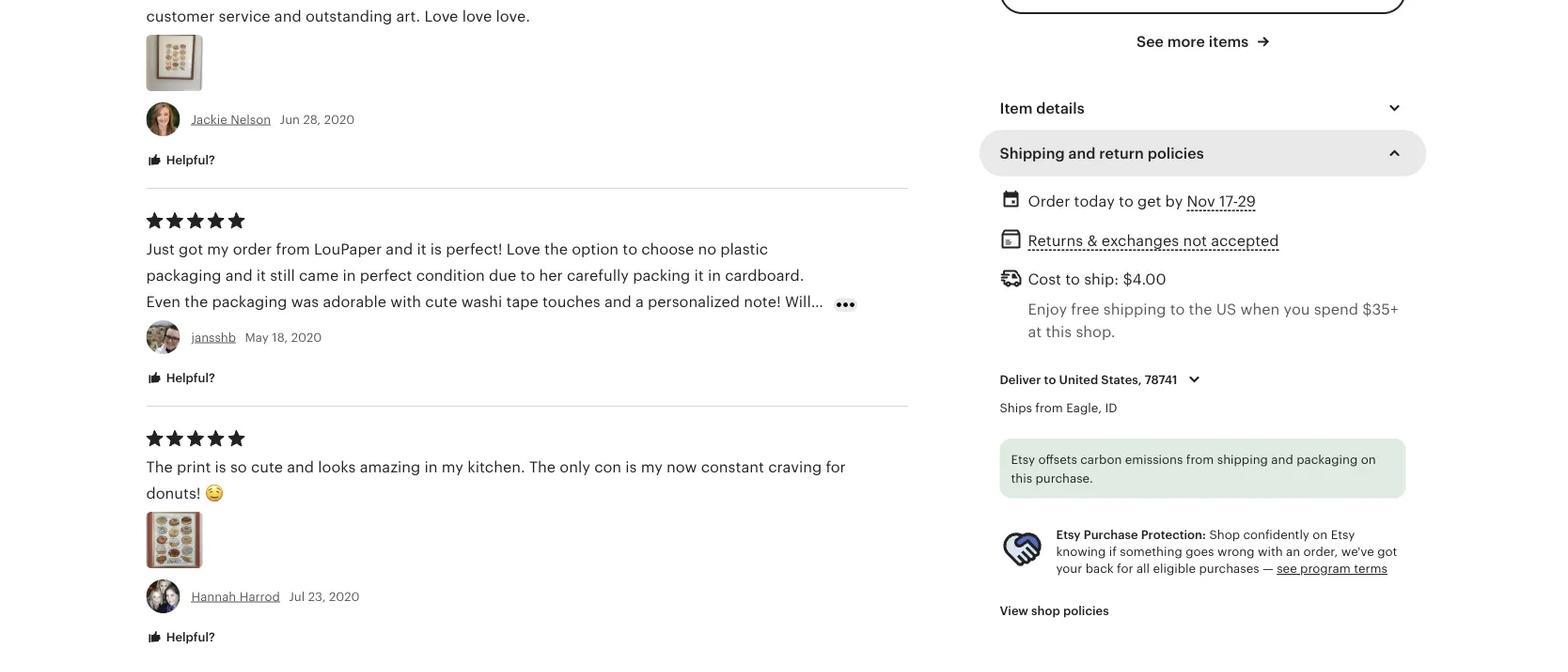 Task type: describe. For each thing, give the bounding box(es) containing it.
hannah harrod link
[[191, 590, 280, 604]]

united
[[1060, 373, 1099, 387]]

packing
[[633, 267, 691, 284]]

if
[[1110, 545, 1117, 559]]

jackie
[[191, 112, 227, 127]]

con
[[595, 459, 622, 476]]

17-
[[1220, 193, 1238, 210]]

adorable
[[323, 293, 387, 310]]

kitchen.
[[468, 459, 525, 476]]

shipping inside enjoy free shipping to the us when you spend $35+ at this shop.
[[1104, 301, 1167, 318]]

came
[[299, 267, 339, 284]]

nelson
[[231, 112, 271, 127]]

you
[[1284, 301, 1311, 318]]

0 vertical spatial packaging
[[146, 267, 222, 284]]

plastic
[[721, 241, 768, 258]]

nov 17-29 button
[[1187, 187, 1256, 216]]

loupaper
[[314, 241, 382, 258]]

—
[[1263, 562, 1274, 576]]

helpful? for hannah harrod jul 23, 2020
[[163, 631, 215, 645]]

this inside enjoy free shipping to the us when you spend $35+ at this shop.
[[1046, 324, 1072, 341]]

view
[[1000, 605, 1029, 619]]

4.00
[[1133, 271, 1167, 288]]

to left get
[[1119, 193, 1134, 210]]

packaging inside 'etsy offsets carbon emissions from shipping and packaging on this purchase.'
[[1297, 453, 1358, 467]]

deliver to united states, 78741
[[1000, 373, 1178, 387]]

1 vertical spatial packaging
[[212, 293, 287, 310]]

0 vertical spatial more
[[1168, 33, 1206, 50]]

ships
[[1000, 401, 1033, 415]]

hannah harrod jul 23, 2020
[[191, 590, 360, 604]]

confidently
[[1244, 528, 1310, 543]]

accepted
[[1212, 232, 1280, 249]]

is inside 'just got my order from loupaper and it is perfect! love the option to choose no plastic packaging and it still came in perfect condition due to her carefully packing it in cardboard. even the packaging was adorable with cute washi tape touches and a personalized note! will definitely keep an eye on this shop to order more in the future!!'
[[431, 241, 442, 258]]

to right cost
[[1066, 271, 1081, 288]]

items
[[1209, 33, 1249, 50]]

this inside 'etsy offsets carbon emissions from shipping and packaging on this purchase.'
[[1012, 471, 1033, 486]]

terms
[[1355, 562, 1388, 576]]

item details button
[[983, 86, 1423, 131]]

states,
[[1102, 373, 1142, 387]]

back
[[1086, 562, 1114, 576]]

a
[[636, 293, 644, 310]]

carbon
[[1081, 453, 1122, 467]]

1 the from the left
[[146, 459, 173, 476]]

view shop policies
[[1000, 605, 1109, 619]]

just
[[146, 241, 175, 258]]

cost to ship: $ 4.00
[[1028, 271, 1167, 288]]

0 vertical spatial order
[[233, 241, 272, 258]]

&
[[1088, 232, 1098, 249]]

for inside the print is so cute and looks amazing in my kitchen. the only con is my now constant craving for donuts! 🤤
[[826, 459, 846, 476]]

offsets
[[1039, 453, 1078, 467]]

still
[[270, 267, 295, 284]]

from for carbon
[[1187, 453, 1214, 467]]

etsy offsets carbon emissions from shipping and packaging on this purchase.
[[1012, 453, 1377, 486]]

0 horizontal spatial is
[[215, 459, 226, 476]]

returns & exchanges not accepted
[[1028, 232, 1280, 249]]

get
[[1138, 193, 1162, 210]]

2 horizontal spatial my
[[641, 459, 663, 476]]

deliver to united states, 78741 button
[[986, 360, 1220, 400]]

and left the still on the left top
[[226, 267, 253, 284]]

see more items
[[1137, 33, 1253, 50]]

amazing
[[360, 459, 421, 476]]

see more items link
[[1137, 31, 1270, 52]]

29
[[1238, 193, 1256, 210]]

purchases
[[1200, 562, 1260, 576]]

purchase
[[1084, 528, 1139, 543]]

washi
[[462, 293, 502, 310]]

tape
[[506, 293, 539, 310]]

jansshb may 18, 2020
[[191, 331, 322, 345]]

the print is so cute and looks amazing in my kitchen. the only con is my now constant craving for donuts! 🤤
[[146, 459, 846, 502]]

definitely
[[146, 320, 213, 337]]

shipping
[[1000, 145, 1065, 162]]

to down perfect at the top of page
[[399, 320, 414, 337]]

policies inside dropdown button
[[1148, 145, 1204, 162]]

condition
[[416, 267, 485, 284]]

knowing
[[1057, 545, 1106, 559]]

no
[[698, 241, 717, 258]]

policies inside button
[[1064, 605, 1109, 619]]

note!
[[744, 293, 781, 310]]

got inside 'just got my order from loupaper and it is perfect! love the option to choose no plastic packaging and it still came in perfect condition due to her carefully packing it in cardboard. even the packaging was adorable with cute washi tape touches and a personalized note! will definitely keep an eye on this shop to order more in the future!!'
[[179, 241, 203, 258]]

see
[[1137, 33, 1164, 50]]

ship:
[[1085, 271, 1119, 288]]

23,
[[308, 590, 326, 604]]

enjoy
[[1028, 301, 1068, 318]]

perfect!
[[446, 241, 503, 258]]

2 horizontal spatial it
[[695, 267, 704, 284]]

jackie nelson link
[[191, 112, 271, 127]]

program
[[1301, 562, 1351, 576]]

view shop policies button
[[986, 595, 1124, 629]]

in inside the print is so cute and looks amazing in my kitchen. the only con is my now constant craving for donuts! 🤤
[[425, 459, 438, 476]]

at
[[1028, 324, 1042, 341]]

for inside shop confidently on etsy knowing if something goes wrong with an order, we've got your back for all eligible purchases —
[[1117, 562, 1134, 576]]

etsy purchase protection:
[[1057, 528, 1207, 543]]

1 vertical spatial 2020
[[291, 331, 322, 345]]

item details
[[1000, 100, 1085, 117]]

free
[[1072, 301, 1100, 318]]

id
[[1106, 401, 1118, 415]]

harrod
[[240, 590, 280, 604]]

the up her
[[545, 241, 568, 258]]

order today to get by nov 17-29
[[1028, 193, 1256, 210]]

even
[[146, 293, 181, 310]]

0 horizontal spatial it
[[257, 267, 266, 284]]

shop inside 'just got my order from loupaper and it is perfect! love the option to choose no plastic packaging and it still came in perfect condition due to her carefully packing it in cardboard. even the packaging was adorable with cute washi tape touches and a personalized note! will definitely keep an eye on this shop to order more in the future!!'
[[359, 320, 395, 337]]

order,
[[1304, 545, 1339, 559]]

due
[[489, 267, 517, 284]]

nov
[[1187, 193, 1216, 210]]

on inside 'etsy offsets carbon emissions from shipping and packaging on this purchase.'
[[1362, 453, 1377, 467]]

2 helpful? button from the top
[[132, 361, 229, 396]]

cute inside the print is so cute and looks amazing in my kitchen. the only con is my now constant craving for donuts! 🤤
[[251, 459, 283, 476]]



Task type: locate. For each thing, give the bounding box(es) containing it.
spend
[[1315, 301, 1359, 318]]

3 helpful? from the top
[[163, 631, 215, 645]]

2020 right 18,
[[291, 331, 322, 345]]

helpful? down jackie
[[163, 153, 215, 167]]

to
[[1119, 193, 1134, 210], [623, 241, 638, 258], [521, 267, 535, 284], [1066, 271, 1081, 288], [1171, 301, 1185, 318], [399, 320, 414, 337], [1044, 373, 1057, 387]]

0 horizontal spatial with
[[391, 293, 421, 310]]

and up confidently
[[1272, 453, 1294, 467]]

etsy up knowing
[[1057, 528, 1081, 543]]

1 vertical spatial helpful?
[[163, 371, 215, 385]]

2 horizontal spatial is
[[626, 459, 637, 476]]

0 horizontal spatial more
[[461, 320, 498, 337]]

love
[[507, 241, 541, 258]]

1 horizontal spatial more
[[1168, 33, 1206, 50]]

etsy left offsets
[[1012, 453, 1036, 467]]

2020 right 23,
[[329, 590, 360, 604]]

carefully
[[567, 267, 629, 284]]

to left the united
[[1044, 373, 1057, 387]]

0 horizontal spatial my
[[207, 241, 229, 258]]

2 vertical spatial helpful?
[[163, 631, 215, 645]]

and
[[1069, 145, 1096, 162], [386, 241, 413, 258], [226, 267, 253, 284], [605, 293, 632, 310], [1272, 453, 1294, 467], [287, 459, 314, 476]]

1 horizontal spatial shipping
[[1218, 453, 1269, 467]]

see program terms link
[[1277, 562, 1388, 576]]

2020 right 28,
[[324, 112, 355, 127]]

jansshb link
[[191, 331, 236, 345]]

0 vertical spatial for
[[826, 459, 846, 476]]

this right at
[[1046, 324, 1072, 341]]

helpful? button
[[132, 143, 229, 178], [132, 361, 229, 396], [132, 621, 229, 649]]

shop
[[359, 320, 395, 337], [1032, 605, 1061, 619]]

perfect
[[360, 267, 412, 284]]

the left the us
[[1189, 301, 1213, 318]]

2020 for 23,
[[329, 590, 360, 604]]

an left eye
[[256, 320, 274, 337]]

purchase.
[[1036, 471, 1094, 486]]

1 horizontal spatial got
[[1378, 545, 1398, 559]]

jansshb
[[191, 331, 236, 345]]

helpful? button down "definitely"
[[132, 361, 229, 396]]

and left looks
[[287, 459, 314, 476]]

when
[[1241, 301, 1280, 318]]

from right ships
[[1036, 401, 1064, 415]]

3 helpful? button from the top
[[132, 621, 229, 649]]

2020 for 28,
[[324, 112, 355, 127]]

etsy up we've
[[1332, 528, 1356, 543]]

1 vertical spatial shop
[[1032, 605, 1061, 619]]

1 vertical spatial got
[[1378, 545, 1398, 559]]

shipping and return policies button
[[983, 131, 1423, 176]]

this
[[329, 320, 355, 337], [1046, 324, 1072, 341], [1012, 471, 1033, 486]]

etsy for etsy purchase protection:
[[1057, 528, 1081, 543]]

and left a
[[605, 293, 632, 310]]

personalized
[[648, 293, 740, 310]]

0 horizontal spatial policies
[[1064, 605, 1109, 619]]

and inside dropdown button
[[1069, 145, 1096, 162]]

2 vertical spatial 2020
[[329, 590, 360, 604]]

helpful? button down hannah
[[132, 621, 229, 649]]

touches
[[543, 293, 601, 310]]

in down no at the top left of page
[[708, 267, 721, 284]]

1 vertical spatial more
[[461, 320, 498, 337]]

only
[[560, 459, 591, 476]]

this down adorable
[[329, 320, 355, 337]]

1 horizontal spatial with
[[1258, 545, 1283, 559]]

2 vertical spatial packaging
[[1297, 453, 1358, 467]]

etsy for etsy offsets carbon emissions from shipping and packaging on this purchase.
[[1012, 453, 1036, 467]]

was
[[291, 293, 319, 310]]

from right "emissions"
[[1187, 453, 1214, 467]]

for left all
[[1117, 562, 1134, 576]]

2 the from the left
[[529, 459, 556, 476]]

0 horizontal spatial etsy
[[1012, 453, 1036, 467]]

my left now
[[641, 459, 663, 476]]

my left 'kitchen.'
[[442, 459, 464, 476]]

1 vertical spatial shipping
[[1218, 453, 1269, 467]]

and inside the print is so cute and looks amazing in my kitchen. the only con is my now constant craving for donuts! 🤤
[[287, 459, 314, 476]]

view details of this review photo by hannah harrod image
[[146, 512, 203, 569]]

we've
[[1342, 545, 1375, 559]]

1 helpful? button from the top
[[132, 143, 229, 178]]

and inside 'etsy offsets carbon emissions from shipping and packaging on this purchase.'
[[1272, 453, 1294, 467]]

shop confidently on etsy knowing if something goes wrong with an order, we've got your back for all eligible purchases —
[[1057, 528, 1398, 576]]

the inside enjoy free shipping to the us when you spend $35+ at this shop.
[[1189, 301, 1213, 318]]

order
[[1028, 193, 1071, 210]]

the down tape
[[519, 320, 543, 337]]

$35+
[[1363, 301, 1399, 318]]

2 horizontal spatial on
[[1362, 453, 1377, 467]]

on up we've
[[1362, 453, 1377, 467]]

it left the still on the left top
[[257, 267, 266, 284]]

got up terms
[[1378, 545, 1398, 559]]

future!!
[[547, 320, 599, 337]]

0 vertical spatial policies
[[1148, 145, 1204, 162]]

to right option
[[623, 241, 638, 258]]

2 helpful? from the top
[[163, 371, 215, 385]]

print
[[177, 459, 211, 476]]

shipping and return policies
[[1000, 145, 1204, 162]]

all
[[1137, 562, 1150, 576]]

this inside 'just got my order from loupaper and it is perfect! love the option to choose no plastic packaging and it still came in perfect condition due to her carefully packing it in cardboard. even the packaging was adorable with cute washi tape touches and a personalized note! will definitely keep an eye on this shop to order more in the future!!'
[[329, 320, 355, 337]]

order up the still on the left top
[[233, 241, 272, 258]]

shipping down $
[[1104, 301, 1167, 318]]

0 vertical spatial shipping
[[1104, 301, 1167, 318]]

got inside shop confidently on etsy knowing if something goes wrong with an order, we've got your back for all eligible purchases —
[[1378, 545, 1398, 559]]

from up the still on the left top
[[276, 241, 310, 258]]

constant
[[701, 459, 765, 476]]

got right just
[[179, 241, 203, 258]]

1 horizontal spatial order
[[418, 320, 457, 337]]

helpful? button down jackie
[[132, 143, 229, 178]]

in right amazing
[[425, 459, 438, 476]]

1 horizontal spatial policies
[[1148, 145, 1204, 162]]

helpful? button for hannah harrod
[[132, 621, 229, 649]]

1 horizontal spatial my
[[442, 459, 464, 476]]

from
[[276, 241, 310, 258], [1036, 401, 1064, 415], [1187, 453, 1214, 467]]

in down tape
[[502, 320, 515, 337]]

looks
[[318, 459, 356, 476]]

2 vertical spatial on
[[1313, 528, 1328, 543]]

0 vertical spatial cute
[[425, 293, 458, 310]]

something
[[1121, 545, 1183, 559]]

and up perfect at the top of page
[[386, 241, 413, 258]]

1 vertical spatial with
[[1258, 545, 1283, 559]]

on up order, at the right of page
[[1313, 528, 1328, 543]]

on inside shop confidently on etsy knowing if something goes wrong with an order, we've got your back for all eligible purchases —
[[1313, 528, 1328, 543]]

1 vertical spatial helpful? button
[[132, 361, 229, 396]]

1 vertical spatial from
[[1036, 401, 1064, 415]]

from for my
[[276, 241, 310, 258]]

is up condition
[[431, 241, 442, 258]]

packaging up "even"
[[146, 267, 222, 284]]

0 vertical spatial helpful? button
[[132, 143, 229, 178]]

0 horizontal spatial from
[[276, 241, 310, 258]]

to left the us
[[1171, 301, 1185, 318]]

1 horizontal spatial this
[[1012, 471, 1033, 486]]

in down loupaper
[[343, 267, 356, 284]]

1 vertical spatial policies
[[1064, 605, 1109, 619]]

packaging up keep
[[212, 293, 287, 310]]

my inside 'just got my order from loupaper and it is perfect! love the option to choose no plastic packaging and it still came in perfect condition due to her carefully packing it in cardboard. even the packaging was adorable with cute washi tape touches and a personalized note! will definitely keep an eye on this shop to order more in the future!!'
[[207, 241, 229, 258]]

0 vertical spatial got
[[179, 241, 203, 258]]

goes
[[1186, 545, 1215, 559]]

shop down adorable
[[359, 320, 395, 337]]

my right just
[[207, 241, 229, 258]]

1 vertical spatial on
[[1362, 453, 1377, 467]]

helpful? down hannah
[[163, 631, 215, 645]]

0 horizontal spatial got
[[179, 241, 203, 258]]

cute inside 'just got my order from loupaper and it is perfect! love the option to choose no plastic packaging and it still came in perfect condition due to her carefully packing it in cardboard. even the packaging was adorable with cute washi tape touches and a personalized note! will definitely keep an eye on this shop to order more in the future!!'
[[425, 293, 458, 310]]

with inside shop confidently on etsy knowing if something goes wrong with an order, we've got your back for all eligible purchases —
[[1258, 545, 1283, 559]]

helpful? button for jackie nelson
[[132, 143, 229, 178]]

your
[[1057, 562, 1083, 576]]

2 vertical spatial from
[[1187, 453, 1214, 467]]

helpful? for jackie nelson jun 28, 2020
[[163, 153, 215, 167]]

item
[[1000, 100, 1033, 117]]

with down perfect at the top of page
[[391, 293, 421, 310]]

craving
[[769, 459, 822, 476]]

0 vertical spatial shop
[[359, 320, 395, 337]]

0 vertical spatial an
[[256, 320, 274, 337]]

1 vertical spatial cute
[[251, 459, 283, 476]]

exchanges
[[1102, 232, 1180, 249]]

0 vertical spatial with
[[391, 293, 421, 310]]

from inside 'just got my order from loupaper and it is perfect! love the option to choose no plastic packaging and it still came in perfect condition due to her carefully packing it in cardboard. even the packaging was adorable with cute washi tape touches and a personalized note! will definitely keep an eye on this shop to order more in the future!!'
[[276, 241, 310, 258]]

return
[[1100, 145, 1145, 162]]

on right eye
[[307, 320, 325, 337]]

1 vertical spatial an
[[1287, 545, 1301, 559]]

it up personalized at left
[[695, 267, 704, 284]]

jackie nelson jun 28, 2020
[[191, 112, 355, 127]]

keep
[[217, 320, 252, 337]]

see
[[1277, 562, 1298, 576]]

to left her
[[521, 267, 535, 284]]

1 horizontal spatial on
[[1313, 528, 1328, 543]]

and left return
[[1069, 145, 1096, 162]]

etsy inside shop confidently on etsy knowing if something goes wrong with an order, we've got your back for all eligible purchases —
[[1332, 528, 1356, 543]]

cute down condition
[[425, 293, 458, 310]]

an up see
[[1287, 545, 1301, 559]]

0 horizontal spatial shipping
[[1104, 301, 1167, 318]]

cost
[[1028, 271, 1062, 288]]

on
[[307, 320, 325, 337], [1362, 453, 1377, 467], [1313, 528, 1328, 543]]

cute
[[425, 293, 458, 310], [251, 459, 283, 476]]

0 vertical spatial from
[[276, 241, 310, 258]]

just got my order from loupaper and it is perfect! love the option to choose no plastic packaging and it still came in perfect condition due to her carefully packing it in cardboard. even the packaging was adorable with cute washi tape touches and a personalized note! will definitely keep an eye on this shop to order more in the future!!
[[146, 241, 811, 337]]

is right con
[[626, 459, 637, 476]]

is left so
[[215, 459, 226, 476]]

on inside 'just got my order from loupaper and it is perfect! love the option to choose no plastic packaging and it still came in perfect condition due to her carefully packing it in cardboard. even the packaging was adorable with cute washi tape touches and a personalized note! will definitely keep an eye on this shop to order more in the future!!'
[[307, 320, 325, 337]]

2 horizontal spatial etsy
[[1332, 528, 1356, 543]]

more down washi
[[461, 320, 498, 337]]

1 horizontal spatial an
[[1287, 545, 1301, 559]]

eligible
[[1154, 562, 1196, 576]]

0 horizontal spatial on
[[307, 320, 325, 337]]

shipping inside 'etsy offsets carbon emissions from shipping and packaging on this purchase.'
[[1218, 453, 1269, 467]]

0 vertical spatial 2020
[[324, 112, 355, 127]]

shop right view
[[1032, 605, 1061, 619]]

etsy inside 'etsy offsets carbon emissions from shipping and packaging on this purchase.'
[[1012, 453, 1036, 467]]

the up donuts!
[[146, 459, 173, 476]]

0 horizontal spatial cute
[[251, 459, 283, 476]]

see program terms
[[1277, 562, 1388, 576]]

2 vertical spatial helpful? button
[[132, 621, 229, 649]]

shop.
[[1076, 324, 1116, 341]]

1 helpful? from the top
[[163, 153, 215, 167]]

28,
[[303, 112, 321, 127]]

helpful? down jansshb link
[[163, 371, 215, 385]]

0 horizontal spatial for
[[826, 459, 846, 476]]

0 horizontal spatial the
[[146, 459, 173, 476]]

policies down the back at the bottom of page
[[1064, 605, 1109, 619]]

1 horizontal spatial the
[[529, 459, 556, 476]]

$
[[1123, 271, 1133, 288]]

to inside dropdown button
[[1044, 373, 1057, 387]]

0 horizontal spatial order
[[233, 241, 272, 258]]

2 horizontal spatial from
[[1187, 453, 1214, 467]]

so
[[230, 459, 247, 476]]

1 horizontal spatial for
[[1117, 562, 1134, 576]]

1 vertical spatial order
[[418, 320, 457, 337]]

1 horizontal spatial from
[[1036, 401, 1064, 415]]

hannah
[[191, 590, 236, 604]]

an inside 'just got my order from loupaper and it is perfect! love the option to choose no plastic packaging and it still came in perfect condition due to her carefully packing it in cardboard. even the packaging was adorable with cute washi tape touches and a personalized note! will definitely keep an eye on this shop to order more in the future!!'
[[256, 320, 274, 337]]

view details of this review photo by jackie nelson image
[[146, 35, 203, 91]]

her
[[539, 267, 563, 284]]

it
[[417, 241, 427, 258], [257, 267, 266, 284], [695, 267, 704, 284]]

the up "definitely"
[[185, 293, 208, 310]]

with inside 'just got my order from loupaper and it is perfect! love the option to choose no plastic packaging and it still came in perfect condition due to her carefully packing it in cardboard. even the packaging was adorable with cute washi tape touches and a personalized note! will definitely keep an eye on this shop to order more in the future!!'
[[391, 293, 421, 310]]

0 horizontal spatial shop
[[359, 320, 395, 337]]

cute right so
[[251, 459, 283, 476]]

packaging up confidently
[[1297, 453, 1358, 467]]

0 horizontal spatial this
[[329, 320, 355, 337]]

1 horizontal spatial etsy
[[1057, 528, 1081, 543]]

more inside 'just got my order from loupaper and it is perfect! love the option to choose no plastic packaging and it still came in perfect condition due to her carefully packing it in cardboard. even the packaging was adorable with cute washi tape touches and a personalized note! will definitely keep an eye on this shop to order more in the future!!'
[[461, 320, 498, 337]]

0 vertical spatial on
[[307, 320, 325, 337]]

1 horizontal spatial shop
[[1032, 605, 1061, 619]]

shipping up shop
[[1218, 453, 1269, 467]]

0 vertical spatial helpful?
[[163, 153, 215, 167]]

packaging
[[146, 267, 222, 284], [212, 293, 287, 310], [1297, 453, 1358, 467]]

this left purchase.
[[1012, 471, 1033, 486]]

1 horizontal spatial is
[[431, 241, 442, 258]]

with up the —
[[1258, 545, 1283, 559]]

the left only
[[529, 459, 556, 476]]

my
[[207, 241, 229, 258], [442, 459, 464, 476], [641, 459, 663, 476]]

1 vertical spatial for
[[1117, 562, 1134, 576]]

1 horizontal spatial cute
[[425, 293, 458, 310]]

for right craving
[[826, 459, 846, 476]]

with
[[391, 293, 421, 310], [1258, 545, 1283, 559]]

to inside enjoy free shipping to the us when you spend $35+ at this shop.
[[1171, 301, 1185, 318]]

from inside 'etsy offsets carbon emissions from shipping and packaging on this purchase.'
[[1187, 453, 1214, 467]]

0 horizontal spatial an
[[256, 320, 274, 337]]

shop inside button
[[1032, 605, 1061, 619]]

an inside shop confidently on etsy knowing if something goes wrong with an order, we've got your back for all eligible purchases —
[[1287, 545, 1301, 559]]

cardboard.
[[725, 267, 804, 284]]

1 horizontal spatial it
[[417, 241, 427, 258]]

it up condition
[[417, 241, 427, 258]]

eagle,
[[1067, 401, 1102, 415]]

etsy
[[1012, 453, 1036, 467], [1057, 528, 1081, 543], [1332, 528, 1356, 543]]

policies up the by
[[1148, 145, 1204, 162]]

more right see
[[1168, 33, 1206, 50]]

order down condition
[[418, 320, 457, 337]]

18,
[[272, 331, 288, 345]]

will
[[785, 293, 811, 310]]

2 horizontal spatial this
[[1046, 324, 1072, 341]]

jul
[[289, 590, 305, 604]]



Task type: vqa. For each thing, say whether or not it's contained in the screenshot.
suncatcher cat in tulip flowers stained glass window hanging decor cat art gift window panel glass wall window hangings mother's gift image
no



